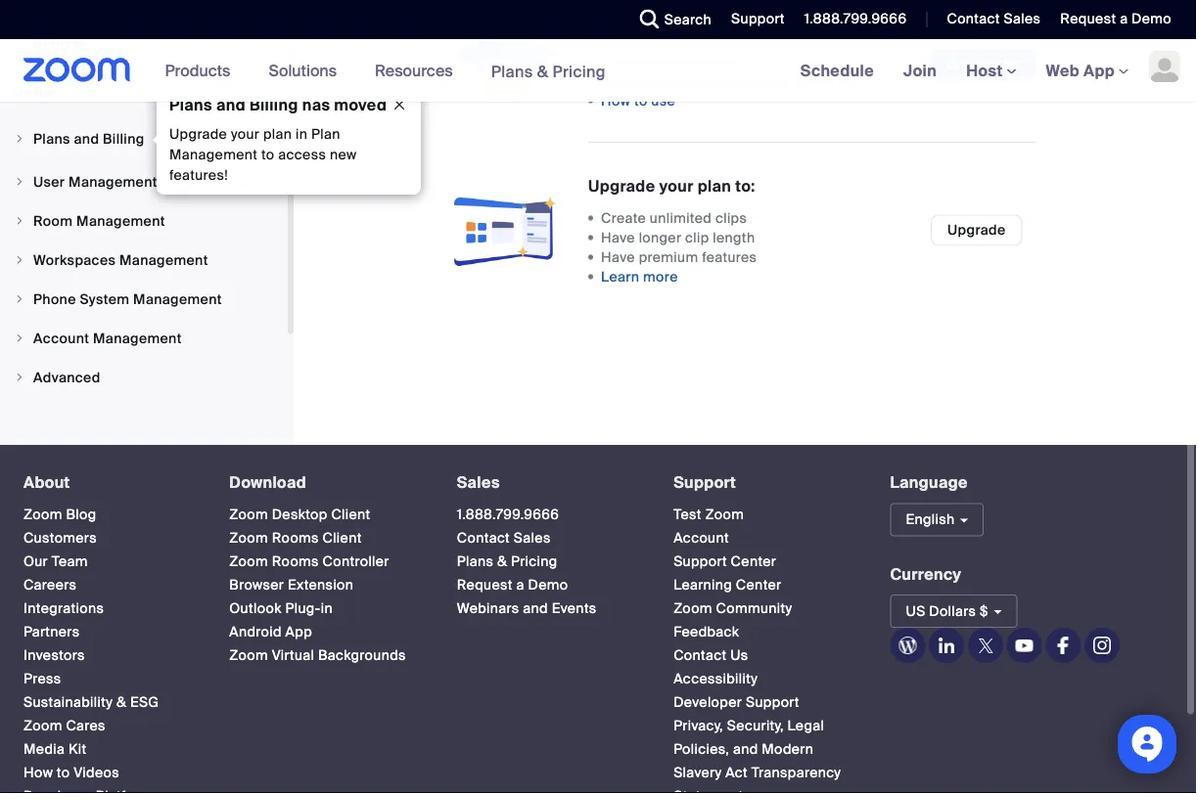 Task type: vqa. For each thing, say whether or not it's contained in the screenshot.
Saving "icon"
no



Task type: describe. For each thing, give the bounding box(es) containing it.
community
[[716, 600, 792, 618]]

1 vertical spatial clips
[[716, 209, 747, 227]]

request a demo
[[1060, 10, 1172, 28]]

about
[[23, 473, 70, 493]]

a inside "create up to 5 clips record up to 2 minutes for a single clip how to use"
[[782, 72, 790, 90]]

record
[[601, 72, 650, 90]]

kit
[[69, 741, 87, 759]]

us dollars $
[[906, 603, 988, 621]]

a inside 1.888.799.9666 contact sales plans & pricing request a demo webinars and events
[[516, 577, 524, 595]]

partners
[[23, 624, 80, 642]]

to left 2 on the right top of page
[[674, 72, 687, 90]]

2
[[691, 72, 699, 90]]

features
[[702, 248, 757, 266]]

account inside test zoom account support center learning center zoom community feedback contact us accessibility developer support privacy, security, legal policies, and modern slavery act transparency statement
[[674, 530, 729, 548]]

management for user management
[[69, 173, 157, 191]]

host
[[966, 60, 1007, 81]]

english
[[906, 511, 955, 529]]

right image inside advanced menu item
[[14, 372, 25, 384]]

0 vertical spatial up
[[650, 52, 667, 70]]

careers link
[[23, 577, 77, 595]]

plan for in
[[263, 125, 292, 143]]

web
[[1046, 60, 1080, 81]]

developer
[[674, 694, 742, 712]]

1 vertical spatial up
[[653, 72, 670, 90]]

plans for plans and billing
[[33, 130, 70, 148]]

upgrade button
[[931, 215, 1022, 246]]

how inside "create up to 5 clips record up to 2 minutes for a single clip how to use"
[[601, 92, 631, 110]]

user management menu item
[[0, 163, 288, 201]]

$
[[980, 603, 988, 621]]

download link
[[229, 473, 306, 493]]

app inside meetings navigation
[[1084, 60, 1115, 81]]

0 vertical spatial your
[[665, 19, 699, 40]]

plug-
[[285, 600, 321, 618]]

single
[[794, 72, 834, 90]]

support up security,
[[746, 694, 799, 712]]

0 vertical spatial center
[[731, 553, 776, 571]]

for
[[760, 72, 778, 90]]

billing for plans and billing has moved
[[250, 94, 298, 115]]

browser
[[229, 577, 284, 595]]

user management
[[33, 173, 157, 191]]

pricing inside product information navigation
[[553, 61, 606, 81]]

create clip
[[947, 55, 1020, 73]]

and inside tooltip
[[216, 94, 246, 115]]

support up 'test zoom' link
[[674, 473, 736, 493]]

outlook plug-in link
[[229, 600, 333, 618]]

backgrounds
[[318, 647, 406, 665]]

pricing inside 1.888.799.9666 contact sales plans & pricing request a demo webinars and events
[[511, 553, 558, 571]]

browser extension link
[[229, 577, 354, 595]]

sustainability
[[23, 694, 113, 712]]

virtual
[[272, 647, 314, 665]]

to inside zoom blog customers our team careers integrations partners investors press sustainability & esg zoom cares media kit how to videos
[[57, 765, 70, 783]]

room management menu item
[[0, 203, 288, 240]]

test zoom link
[[674, 506, 744, 524]]

0 vertical spatial sales
[[1004, 10, 1041, 28]]

zoom blog customers our team careers integrations partners investors press sustainability & esg zoom cares media kit how to videos
[[23, 506, 159, 783]]

0 vertical spatial client
[[331, 506, 370, 524]]

& inside 1.888.799.9666 contact sales plans & pricing request a demo webinars and events
[[497, 553, 507, 571]]

workspaces management
[[33, 251, 208, 269]]

management for room management
[[76, 212, 165, 230]]

your for upgrade your plan in plan management to access new features!
[[231, 125, 260, 143]]

to:
[[735, 176, 755, 196]]

join link
[[889, 39, 952, 102]]

plans for plans & pricing
[[491, 61, 533, 81]]

create for create up to 5 clips record up to 2 minutes for a single clip how to use
[[601, 52, 646, 70]]

current
[[703, 19, 760, 40]]

1 horizontal spatial demo
[[1132, 10, 1172, 28]]

2 horizontal spatial contact
[[947, 10, 1000, 28]]

0 vertical spatial request
[[1060, 10, 1116, 28]]

2 rooms from the top
[[272, 553, 319, 571]]

support center link
[[674, 553, 776, 571]]

security,
[[727, 718, 784, 736]]

learn more button
[[601, 267, 678, 287]]

reports link
[[0, 24, 288, 64]]

support down the account link
[[674, 553, 727, 571]]

developer support link
[[674, 694, 799, 712]]

management for workspaces management
[[119, 251, 208, 269]]

management inside upgrade your plan in plan management to access new features!
[[169, 146, 258, 164]]

based
[[588, 19, 637, 40]]

resources
[[375, 60, 453, 81]]

us
[[906, 603, 926, 621]]

accessibility
[[674, 671, 758, 689]]

plans inside 1.888.799.9666 contact sales plans & pricing request a demo webinars and events
[[457, 553, 494, 571]]

meetings navigation
[[786, 39, 1196, 103]]

advanced
[[33, 369, 100, 387]]

right image for workspaces management
[[14, 255, 25, 266]]

1 vertical spatial center
[[736, 577, 782, 595]]

billing for plans and billing
[[103, 130, 144, 148]]

zoom rooms client link
[[229, 530, 362, 548]]

english button
[[890, 504, 984, 537]]

schedule
[[800, 60, 874, 81]]

right image for account management
[[14, 333, 25, 345]]

privacy, security, legal policies, and modern slavery act transparency statement link
[[674, 718, 841, 794]]

search button
[[625, 0, 717, 39]]

has
[[302, 94, 330, 115]]

controller
[[323, 553, 389, 571]]

access
[[278, 146, 326, 164]]

demo inside 1.888.799.9666 contact sales plans & pricing request a demo webinars and events
[[528, 577, 568, 595]]

zoom cares link
[[23, 718, 106, 736]]

upgrade your plan in plan management to access new features!
[[169, 125, 357, 185]]

in inside upgrade your plan in plan management to access new features!
[[296, 125, 308, 143]]

1.888.799.9666 link
[[457, 506, 559, 524]]

schedule link
[[786, 39, 889, 102]]

system
[[80, 290, 130, 308]]

you
[[828, 19, 857, 40]]

have premium features
[[601, 248, 757, 266]]

and inside menu item
[[74, 130, 99, 148]]

plan
[[311, 125, 340, 143]]

privacy,
[[674, 718, 723, 736]]

new
[[330, 146, 357, 164]]

webinars and events link
[[457, 600, 597, 618]]

careers
[[23, 577, 77, 595]]

account inside menu item
[[33, 329, 89, 347]]

plans and billing has moved tooltip
[[152, 84, 421, 195]]

our team link
[[23, 553, 88, 571]]

outlook
[[229, 600, 282, 618]]

more
[[643, 268, 678, 286]]

plan for to:
[[698, 176, 732, 196]]

5
[[687, 52, 696, 70]]

phone
[[33, 290, 76, 308]]

features!
[[169, 166, 228, 185]]

transparency
[[752, 765, 841, 783]]

zoom logo image
[[23, 58, 131, 82]]

account link
[[674, 530, 729, 548]]

solutions
[[269, 60, 337, 81]]

how to use button
[[601, 91, 676, 111]]

upgrade inside button
[[948, 221, 1006, 239]]

create for create clip
[[947, 55, 992, 73]]

use
[[651, 92, 676, 110]]



Task type: locate. For each thing, give the bounding box(es) containing it.
upgrade inside upgrade your plan in plan management to access new features!
[[169, 125, 227, 143]]

0 vertical spatial rooms
[[272, 530, 319, 548]]

up up use on the right of the page
[[653, 72, 670, 90]]

our
[[23, 553, 48, 571]]

accessibility link
[[674, 671, 758, 689]]

based on your current license. you can:
[[588, 19, 894, 40]]

to left use on the right of the page
[[634, 92, 648, 110]]

policies,
[[674, 741, 729, 759]]

feedback
[[674, 624, 739, 642]]

plans inside product information navigation
[[491, 61, 533, 81]]

create unlimited clips
[[601, 209, 747, 227]]

client
[[331, 506, 370, 524], [323, 530, 362, 548]]

0 vertical spatial right image
[[14, 176, 25, 188]]

your right on in the right of the page
[[665, 19, 699, 40]]

plans up webinars
[[457, 553, 494, 571]]

account management
[[33, 329, 182, 347]]

1 right image from the top
[[14, 133, 25, 145]]

1 vertical spatial sales
[[457, 473, 500, 493]]

contact
[[947, 10, 1000, 28], [457, 530, 510, 548], [674, 647, 727, 665]]

search
[[664, 10, 712, 28]]

plans inside menu item
[[33, 130, 70, 148]]

join
[[904, 60, 937, 81]]

2 vertical spatial right image
[[14, 372, 25, 384]]

create inside 'button'
[[947, 55, 992, 73]]

center up learning center link
[[731, 553, 776, 571]]

1 vertical spatial contact
[[457, 530, 510, 548]]

web app button
[[1046, 60, 1129, 81]]

& down "1.888.799.9666" link
[[497, 553, 507, 571]]

contact us link
[[674, 647, 748, 665]]

to inside upgrade your plan in plan management to access new features!
[[261, 146, 275, 164]]

sales up "1.888.799.9666" link
[[457, 473, 500, 493]]

zoom rooms controller link
[[229, 553, 389, 571]]

center up community
[[736, 577, 782, 595]]

rooms down the zoom rooms client link
[[272, 553, 319, 571]]

0 vertical spatial in
[[296, 125, 308, 143]]

upgrade for upgrade your plan to:
[[588, 176, 655, 196]]

longer
[[639, 229, 682, 247]]

up down on in the right of the page
[[650, 52, 667, 70]]

management for account management
[[93, 329, 182, 347]]

1 horizontal spatial account
[[674, 530, 729, 548]]

blog
[[66, 506, 96, 524]]

admin
[[12, 85, 53, 100]]

& inside zoom blog customers our team careers integrations partners investors press sustainability & esg zoom cares media kit how to videos
[[116, 694, 126, 712]]

clip inside "create up to 5 clips record up to 2 minutes for a single clip how to use"
[[838, 72, 862, 90]]

learn more
[[601, 268, 678, 286]]

0 horizontal spatial how
[[23, 765, 53, 783]]

support link
[[717, 0, 790, 39], [731, 10, 785, 28], [674, 473, 736, 493]]

sustainability & esg link
[[23, 694, 159, 712]]

billing inside menu item
[[103, 130, 144, 148]]

advanced menu item
[[0, 359, 288, 396]]

2 horizontal spatial clip
[[996, 55, 1020, 73]]

how down media
[[23, 765, 53, 783]]

contact up the create clip
[[947, 10, 1000, 28]]

0 horizontal spatial demo
[[528, 577, 568, 595]]

clips right 5
[[700, 52, 731, 70]]

1 vertical spatial in
[[321, 600, 333, 618]]

in inside zoom desktop client zoom rooms client zoom rooms controller browser extension outlook plug-in android app zoom virtual backgrounds
[[321, 600, 333, 618]]

1.888.799.9666 for 1.888.799.9666 contact sales plans & pricing request a demo webinars and events
[[457, 506, 559, 524]]

1 horizontal spatial app
[[1084, 60, 1115, 81]]

app right 'web'
[[1084, 60, 1115, 81]]

sales
[[1004, 10, 1041, 28], [457, 473, 500, 493], [514, 530, 551, 548]]

request inside 1.888.799.9666 contact sales plans & pricing request a demo webinars and events
[[457, 577, 513, 595]]

download
[[229, 473, 306, 493]]

moved
[[334, 94, 387, 115]]

contact inside 1.888.799.9666 contact sales plans & pricing request a demo webinars and events
[[457, 530, 510, 548]]

cares
[[66, 718, 106, 736]]

0 vertical spatial demo
[[1132, 10, 1172, 28]]

pricing
[[553, 61, 606, 81], [511, 553, 558, 571]]

1.888.799.9666 for 1.888.799.9666
[[804, 10, 907, 28]]

how down record
[[601, 92, 631, 110]]

rooms down the desktop
[[272, 530, 319, 548]]

right image left user
[[14, 176, 25, 188]]

plans inside tooltip
[[169, 94, 212, 115]]

0 horizontal spatial a
[[516, 577, 524, 595]]

2 vertical spatial contact
[[674, 647, 727, 665]]

1.888.799.9666 inside 1.888.799.9666 contact sales plans & pricing request a demo webinars and events
[[457, 506, 559, 524]]

1 horizontal spatial how
[[601, 92, 631, 110]]

app down plug-
[[285, 624, 312, 642]]

desktop
[[272, 506, 328, 524]]

right image for room
[[14, 215, 25, 227]]

billing left has
[[250, 94, 298, 115]]

your
[[665, 19, 699, 40], [231, 125, 260, 143], [659, 176, 694, 196]]

sales inside 1.888.799.9666 contact sales plans & pricing request a demo webinars and events
[[514, 530, 551, 548]]

admin menu menu
[[0, 120, 288, 398]]

right image for phone system management
[[14, 294, 25, 305]]

extension
[[288, 577, 354, 595]]

1.888.799.9666 down sales link
[[457, 506, 559, 524]]

1 vertical spatial billing
[[103, 130, 144, 148]]

media kit link
[[23, 741, 87, 759]]

plans and billing menu item
[[0, 120, 288, 162]]

right image inside user management 'menu item'
[[14, 176, 25, 188]]

android
[[229, 624, 282, 642]]

to down media kit link
[[57, 765, 70, 783]]

create up to 5 clips record up to 2 minutes for a single clip how to use
[[601, 52, 862, 110]]

0 vertical spatial app
[[1084, 60, 1115, 81]]

0 vertical spatial &
[[537, 61, 548, 81]]

demo up webinars and events link
[[528, 577, 568, 595]]

management
[[169, 146, 258, 164], [69, 173, 157, 191], [76, 212, 165, 230], [119, 251, 208, 269], [133, 290, 222, 308], [93, 329, 182, 347]]

1 horizontal spatial a
[[782, 72, 790, 90]]

premium
[[639, 248, 698, 266]]

1 vertical spatial &
[[497, 553, 507, 571]]

request up webinars
[[457, 577, 513, 595]]

in
[[296, 125, 308, 143], [321, 600, 333, 618]]

billing inside tooltip
[[250, 94, 298, 115]]

learning center link
[[674, 577, 782, 595]]

1 vertical spatial client
[[323, 530, 362, 548]]

0 horizontal spatial plan
[[263, 125, 292, 143]]

0 horizontal spatial clip
[[685, 229, 709, 247]]

account down 'test zoom' link
[[674, 530, 729, 548]]

resources button
[[375, 39, 462, 102]]

0 horizontal spatial request
[[457, 577, 513, 595]]

1 vertical spatial account
[[674, 530, 729, 548]]

1 vertical spatial demo
[[528, 577, 568, 595]]

modern
[[762, 741, 814, 759]]

1 horizontal spatial &
[[497, 553, 507, 571]]

press
[[23, 671, 61, 689]]

and up "user management"
[[74, 130, 99, 148]]

plans right resources dropdown button
[[491, 61, 533, 81]]

legal
[[787, 718, 824, 736]]

2 vertical spatial &
[[116, 694, 126, 712]]

account up the advanced
[[33, 329, 89, 347]]

clips
[[700, 52, 731, 70], [716, 209, 747, 227]]

investors link
[[23, 647, 85, 665]]

a right for
[[782, 72, 790, 90]]

events
[[552, 600, 597, 618]]

1 vertical spatial have
[[601, 248, 635, 266]]

0 vertical spatial how
[[601, 92, 631, 110]]

1 vertical spatial your
[[231, 125, 260, 143]]

and up act at the right bottom of page
[[733, 741, 758, 759]]

plans and billing
[[33, 130, 144, 148]]

2 vertical spatial upgrade
[[948, 221, 1006, 239]]

0 vertical spatial have
[[601, 229, 635, 247]]

management inside menu item
[[133, 290, 222, 308]]

2 have from the top
[[601, 248, 635, 266]]

workspaces management menu item
[[0, 242, 288, 279]]

0 vertical spatial a
[[1120, 10, 1128, 28]]

zoom
[[23, 506, 62, 524], [229, 506, 268, 524], [705, 506, 744, 524], [229, 530, 268, 548], [229, 553, 268, 571], [674, 600, 712, 618], [229, 647, 268, 665], [23, 718, 62, 736]]

support
[[731, 10, 785, 28], [674, 473, 736, 493], [674, 553, 727, 571], [746, 694, 799, 712]]

plans & pricing link
[[491, 61, 606, 81], [491, 61, 606, 81], [457, 553, 558, 571]]

right image inside room management menu item
[[14, 215, 25, 227]]

slavery
[[674, 765, 722, 783]]

minutes
[[703, 72, 757, 90]]

request
[[1060, 10, 1116, 28], [457, 577, 513, 595]]

pricing up webinars and events link
[[511, 553, 558, 571]]

2 right image from the top
[[14, 255, 25, 266]]

your for upgrade your plan to:
[[659, 176, 694, 196]]

create inside "create up to 5 clips record up to 2 minutes for a single clip how to use"
[[601, 52, 646, 70]]

banner
[[0, 39, 1196, 103]]

and inside 1.888.799.9666 contact sales plans & pricing request a demo webinars and events
[[523, 600, 548, 618]]

right image left workspaces
[[14, 255, 25, 266]]

test
[[674, 506, 702, 524]]

0 vertical spatial billing
[[250, 94, 298, 115]]

user
[[33, 173, 65, 191]]

create clip button
[[931, 48, 1036, 80]]

right image inside workspaces management menu item
[[14, 255, 25, 266]]

create for create unlimited clips
[[601, 209, 646, 227]]

right image for user
[[14, 176, 25, 188]]

management inside menu item
[[93, 329, 182, 347]]

host button
[[966, 60, 1017, 81]]

1 vertical spatial pricing
[[511, 553, 558, 571]]

plans down products
[[169, 94, 212, 115]]

1 horizontal spatial upgrade
[[588, 176, 655, 196]]

clips up length
[[716, 209, 747, 227]]

and left events
[[523, 600, 548, 618]]

management down the phone system management menu item
[[93, 329, 182, 347]]

clip inside create clip 'button'
[[996, 55, 1020, 73]]

length
[[713, 229, 755, 247]]

have longer clip length
[[601, 229, 755, 247]]

1 vertical spatial rooms
[[272, 553, 319, 571]]

products button
[[165, 39, 239, 102]]

plans up user
[[33, 130, 70, 148]]

1 vertical spatial how
[[23, 765, 53, 783]]

0 horizontal spatial app
[[285, 624, 312, 642]]

2 vertical spatial sales
[[514, 530, 551, 548]]

center
[[731, 553, 776, 571], [736, 577, 782, 595]]

0 horizontal spatial account
[[33, 329, 89, 347]]

webinars
[[457, 600, 519, 618]]

right image inside the phone system management menu item
[[14, 294, 25, 305]]

right image left phone
[[14, 294, 25, 305]]

1 horizontal spatial billing
[[250, 94, 298, 115]]

contact down "1.888.799.9666" link
[[457, 530, 510, 548]]

0 horizontal spatial in
[[296, 125, 308, 143]]

0 vertical spatial plan
[[263, 125, 292, 143]]

0 horizontal spatial sales
[[457, 473, 500, 493]]

right image left the room
[[14, 215, 25, 227]]

0 vertical spatial clips
[[700, 52, 731, 70]]

1 vertical spatial right image
[[14, 215, 25, 227]]

how inside zoom blog customers our team careers integrations partners investors press sustainability & esg zoom cares media kit how to videos
[[23, 765, 53, 783]]

and inside test zoom account support center learning center zoom community feedback contact us accessibility developer support privacy, security, legal policies, and modern slavery act transparency statement
[[733, 741, 758, 759]]

plans for plans and billing has moved
[[169, 94, 212, 115]]

1 horizontal spatial plan
[[698, 176, 732, 196]]

in down extension
[[321, 600, 333, 618]]

right image
[[14, 176, 25, 188], [14, 215, 25, 227], [14, 372, 25, 384]]

1 horizontal spatial 1.888.799.9666
[[804, 10, 907, 28]]

0 vertical spatial upgrade
[[169, 125, 227, 143]]

0 horizontal spatial 1.888.799.9666
[[457, 506, 559, 524]]

feedback button
[[674, 624, 739, 642]]

account
[[33, 329, 89, 347], [674, 530, 729, 548]]

product information navigation
[[150, 39, 620, 103]]

sales down "1.888.799.9666" link
[[514, 530, 551, 548]]

team
[[52, 553, 88, 571]]

app
[[1084, 60, 1115, 81], [285, 624, 312, 642]]

2 vertical spatial your
[[659, 176, 694, 196]]

media
[[23, 741, 65, 759]]

right image down admin
[[14, 133, 25, 145]]

zoom blog link
[[23, 506, 96, 524]]

upgrade for upgrade your plan in plan management to access new features!
[[169, 125, 227, 143]]

a up webinars and events link
[[516, 577, 524, 595]]

a
[[1120, 10, 1128, 28], [782, 72, 790, 90], [516, 577, 524, 595]]

1 right image from the top
[[14, 176, 25, 188]]

right image inside plans and billing menu item
[[14, 133, 25, 145]]

1 horizontal spatial in
[[321, 600, 333, 618]]

investors
[[23, 647, 85, 665]]

personal menu menu
[[0, 0, 288, 66]]

1 vertical spatial 1.888.799.9666
[[457, 506, 559, 524]]

2 horizontal spatial &
[[537, 61, 548, 81]]

2 horizontal spatial a
[[1120, 10, 1128, 28]]

3 right image from the top
[[14, 372, 25, 384]]

0 horizontal spatial &
[[116, 694, 126, 712]]

& inside product information navigation
[[537, 61, 548, 81]]

management down room management menu item
[[119, 251, 208, 269]]

reports
[[33, 35, 87, 53]]

1 have from the top
[[601, 229, 635, 247]]

1 rooms from the top
[[272, 530, 319, 548]]

close image
[[384, 96, 415, 114]]

2 vertical spatial a
[[516, 577, 524, 595]]

2 horizontal spatial sales
[[1004, 10, 1041, 28]]

2 horizontal spatial upgrade
[[948, 221, 1006, 239]]

license.
[[764, 19, 824, 40]]

phone system management
[[33, 290, 222, 308]]

2 right image from the top
[[14, 215, 25, 227]]

1.888.799.9666 contact sales plans & pricing request a demo webinars and events
[[457, 506, 597, 618]]

1 vertical spatial app
[[285, 624, 312, 642]]

contact down feedback button
[[674, 647, 727, 665]]

0 vertical spatial contact
[[947, 10, 1000, 28]]

banner containing products
[[0, 39, 1196, 103]]

solutions button
[[269, 39, 346, 102]]

in up access
[[296, 125, 308, 143]]

have for have premium features
[[601, 248, 635, 266]]

3 right image from the top
[[14, 294, 25, 305]]

1 horizontal spatial request
[[1060, 10, 1116, 28]]

plan inside upgrade your plan in plan management to access new features!
[[263, 125, 292, 143]]

act
[[725, 765, 748, 783]]

pricing down based on the top
[[553, 61, 606, 81]]

account management menu item
[[0, 320, 288, 357]]

right image left the advanced
[[14, 372, 25, 384]]

customers
[[23, 530, 97, 548]]

0 horizontal spatial billing
[[103, 130, 144, 148]]

&
[[537, 61, 548, 81], [497, 553, 507, 571], [116, 694, 126, 712]]

your inside upgrade your plan in plan management to access new features!
[[231, 125, 260, 143]]

1.888.799.9666 up schedule
[[804, 10, 907, 28]]

4 right image from the top
[[14, 333, 25, 345]]

right image for plans and billing
[[14, 133, 25, 145]]

your down plans and billing has moved
[[231, 125, 260, 143]]

demo up profile picture
[[1132, 10, 1172, 28]]

test zoom account support center learning center zoom community feedback contact us accessibility developer support privacy, security, legal policies, and modern slavery act transparency statement
[[674, 506, 841, 794]]

1 vertical spatial a
[[782, 72, 790, 90]]

a up web app dropdown button
[[1120, 10, 1128, 28]]

to left access
[[261, 146, 275, 164]]

plan down plans and billing has moved
[[263, 125, 292, 143]]

contact inside test zoom account support center learning center zoom community feedback contact us accessibility developer support privacy, security, legal policies, and modern slavery act transparency statement
[[674, 647, 727, 665]]

0 vertical spatial account
[[33, 329, 89, 347]]

1 horizontal spatial clip
[[838, 72, 862, 90]]

plan left to:
[[698, 176, 732, 196]]

sales up the create clip
[[1004, 10, 1041, 28]]

management inside 'menu item'
[[69, 173, 157, 191]]

profile picture image
[[1149, 51, 1180, 82]]

your up create unlimited clips
[[659, 176, 694, 196]]

and down products
[[216, 94, 246, 115]]

support up for
[[731, 10, 785, 28]]

right image inside the account management menu item
[[14, 333, 25, 345]]

management down workspaces management menu item
[[133, 290, 222, 308]]

phone system management menu item
[[0, 281, 288, 318]]

up
[[650, 52, 667, 70], [653, 72, 670, 90]]

right image
[[14, 133, 25, 145], [14, 255, 25, 266], [14, 294, 25, 305], [14, 333, 25, 345]]

clips inside "create up to 5 clips record up to 2 minutes for a single clip how to use"
[[700, 52, 731, 70]]

0 vertical spatial 1.888.799.9666
[[804, 10, 907, 28]]

& left record
[[537, 61, 548, 81]]

billing up user management 'menu item' on the left top of page
[[103, 130, 144, 148]]

1 vertical spatial upgrade
[[588, 176, 655, 196]]

1 horizontal spatial sales
[[514, 530, 551, 548]]

management up 'workspaces management'
[[76, 212, 165, 230]]

1 vertical spatial plan
[[698, 176, 732, 196]]

1 horizontal spatial contact
[[674, 647, 727, 665]]

have for have longer clip length
[[601, 229, 635, 247]]

0 horizontal spatial upgrade
[[169, 125, 227, 143]]

management up room management
[[69, 173, 157, 191]]

to left 5
[[670, 52, 684, 70]]

clip
[[996, 55, 1020, 73], [838, 72, 862, 90], [685, 229, 709, 247]]

0 vertical spatial pricing
[[553, 61, 606, 81]]

& left esg
[[116, 694, 126, 712]]

1 vertical spatial request
[[457, 577, 513, 595]]

right image left 'account management'
[[14, 333, 25, 345]]

app inside zoom desktop client zoom rooms client zoom rooms controller browser extension outlook plug-in android app zoom virtual backgrounds
[[285, 624, 312, 642]]

integrations link
[[23, 600, 104, 618]]

request up web app dropdown button
[[1060, 10, 1116, 28]]

0 horizontal spatial contact
[[457, 530, 510, 548]]

plans and billing has moved
[[169, 94, 387, 115]]

management up features!
[[169, 146, 258, 164]]



